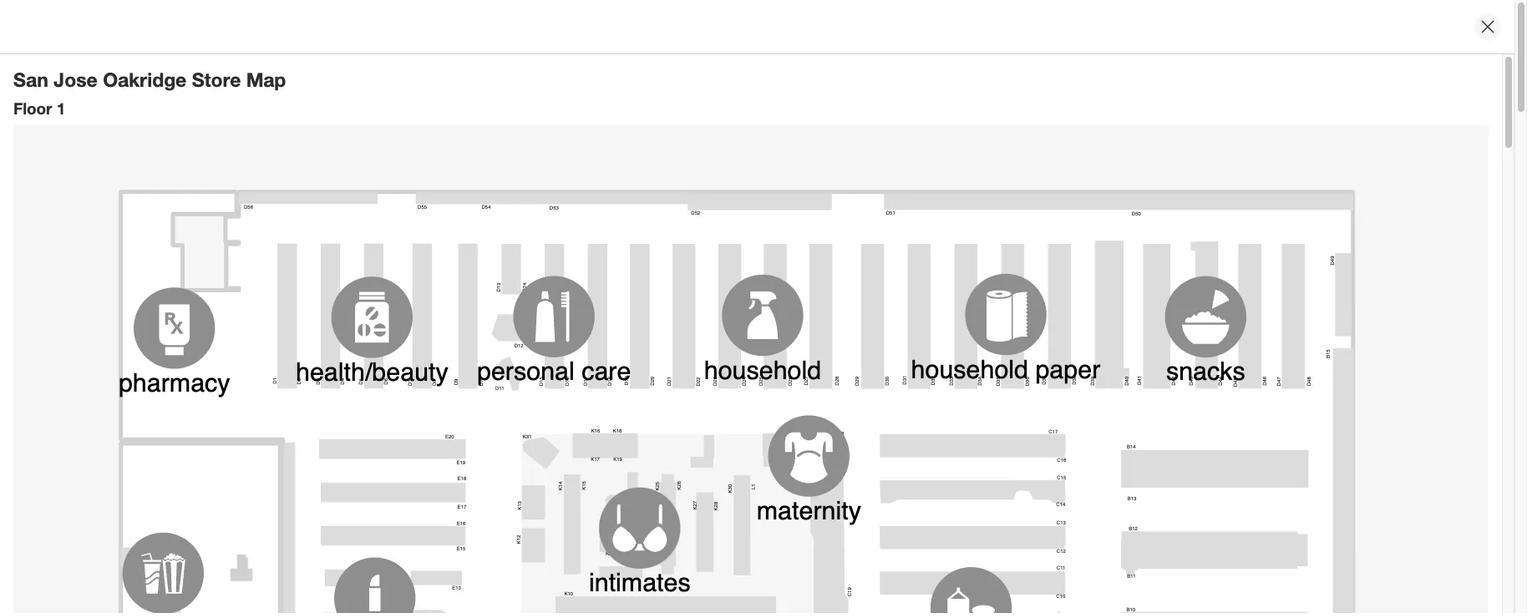 Task type: describe. For each thing, give the bounding box(es) containing it.
oakridge for san jose oakridge store map
[[103, 68, 187, 91]]

start
[[962, 589, 987, 603]]

store map button
[[1165, 235, 1265, 275]]

10:00pm
[[320, 251, 366, 265]]

store inside store map button
[[1201, 247, 1228, 262]]

call
[[1096, 247, 1116, 262]]

879 blossom hill rd
[[262, 197, 368, 212]]

1 horizontal spatial store hours
[[587, 588, 696, 612]]

(408)
[[303, 231, 328, 245]]

oakridge for san jose oakridge
[[375, 158, 481, 187]]

store hours inside button
[[291, 586, 381, 605]]

call store
[[1096, 247, 1145, 262]]

an
[[990, 589, 1003, 603]]

open
[[262, 251, 291, 265]]

at
[[1038, 589, 1048, 603]]

san jose oakridge store map
[[13, 68, 286, 91]]

san for san jose oakridge store map
[[13, 68, 48, 91]]

floor
[[13, 98, 52, 118]]

open until 10:00pm
[[262, 251, 366, 265]]

store hours button
[[277, 573, 560, 613]]

1
[[57, 98, 65, 118]]

map
[[246, 68, 286, 91]]

1 horizontal spatial hours
[[641, 588, 696, 612]]

san jose oakridge map image
[[262, 282, 1265, 532]]

shop
[[962, 569, 1001, 588]]

delivery
[[1075, 569, 1134, 588]]

san jose oakridge
[[262, 158, 481, 187]]



Task type: vqa. For each thing, say whether or not it's contained in the screenshot.
Hours
yes



Task type: locate. For each thing, give the bounding box(es) containing it.
0 vertical spatial jose
[[54, 68, 98, 91]]

floor 1
[[13, 98, 65, 118]]

1 vertical spatial oakridge
[[375, 158, 481, 187]]

blossom
[[285, 197, 331, 212]]

order
[[1006, 589, 1034, 603]]

1 vertical spatial store
[[1073, 589, 1099, 603]]

&
[[1060, 569, 1071, 588]]

0 horizontal spatial store hours
[[291, 586, 381, 605]]

store
[[1119, 247, 1145, 262], [1073, 589, 1099, 603]]

store inside store hours button
[[291, 586, 331, 605]]

call store button
[[1062, 235, 1155, 275]]

dialog
[[0, 0, 1527, 613]]

san
[[13, 68, 48, 91], [262, 158, 307, 187]]

store hours
[[291, 586, 381, 605], [587, 588, 696, 612]]

store
[[192, 68, 241, 91], [1201, 247, 1228, 262], [291, 586, 331, 605], [587, 588, 636, 612]]

san up floor
[[13, 68, 48, 91]]

879
[[262, 197, 282, 212]]

513-
[[332, 231, 356, 245]]

1 vertical spatial jose
[[313, 158, 368, 187]]

get directions link
[[931, 235, 1052, 275]]

1 horizontal spatial store
[[1119, 247, 1145, 262]]

0 horizontal spatial oakridge
[[103, 68, 187, 91]]

directions
[[990, 247, 1042, 262]]

jose for san jose oakridge store map
[[54, 68, 98, 91]]

phone: (408) 513-3002
[[262, 231, 382, 245]]

1 horizontal spatial oakridge
[[375, 158, 481, 187]]

phone:
[[262, 231, 299, 245]]

rd
[[353, 197, 368, 212]]

san for san jose oakridge
[[262, 158, 307, 187]]

jose
[[54, 68, 98, 91], [313, 158, 368, 187]]

3002
[[356, 231, 382, 245]]

store inside 'button'
[[1119, 247, 1145, 262]]

jose up 1
[[54, 68, 98, 91]]

shop pickup & delivery start an order at this store
[[962, 569, 1134, 603]]

0 horizontal spatial hours
[[336, 586, 381, 605]]

map
[[1232, 247, 1255, 262]]

jose inside "dialog"
[[54, 68, 98, 91]]

get directions
[[968, 247, 1042, 262]]

dialog containing san jose oakridge
[[0, 0, 1527, 613]]

pickup
[[1005, 569, 1056, 588]]

0 vertical spatial store
[[1119, 247, 1145, 262]]

1 horizontal spatial jose
[[313, 158, 368, 187]]

store right this
[[1073, 589, 1099, 603]]

0 horizontal spatial store
[[1073, 589, 1099, 603]]

hill
[[334, 197, 350, 212]]

store right call
[[1119, 247, 1145, 262]]

1 vertical spatial san
[[262, 158, 307, 187]]

1 horizontal spatial san
[[262, 158, 307, 187]]

hours
[[336, 586, 381, 605], [641, 588, 696, 612]]

oakridge
[[103, 68, 187, 91], [375, 158, 481, 187]]

san inside "dialog"
[[13, 68, 48, 91]]

get
[[968, 247, 987, 262]]

store inside shop pickup & delivery start an order at this store
[[1073, 589, 1099, 603]]

0 vertical spatial oakridge
[[103, 68, 187, 91]]

hours inside button
[[336, 586, 381, 605]]

0 horizontal spatial jose
[[54, 68, 98, 91]]

san up 879
[[262, 158, 307, 187]]

this
[[1051, 589, 1069, 603]]

jose for san jose oakridge
[[313, 158, 368, 187]]

store map
[[1201, 247, 1255, 262]]

until
[[295, 251, 316, 265]]

0 horizontal spatial san
[[13, 68, 48, 91]]

jose up hill
[[313, 158, 368, 187]]

0 vertical spatial san
[[13, 68, 48, 91]]

oakridge inside "dialog"
[[103, 68, 187, 91]]



